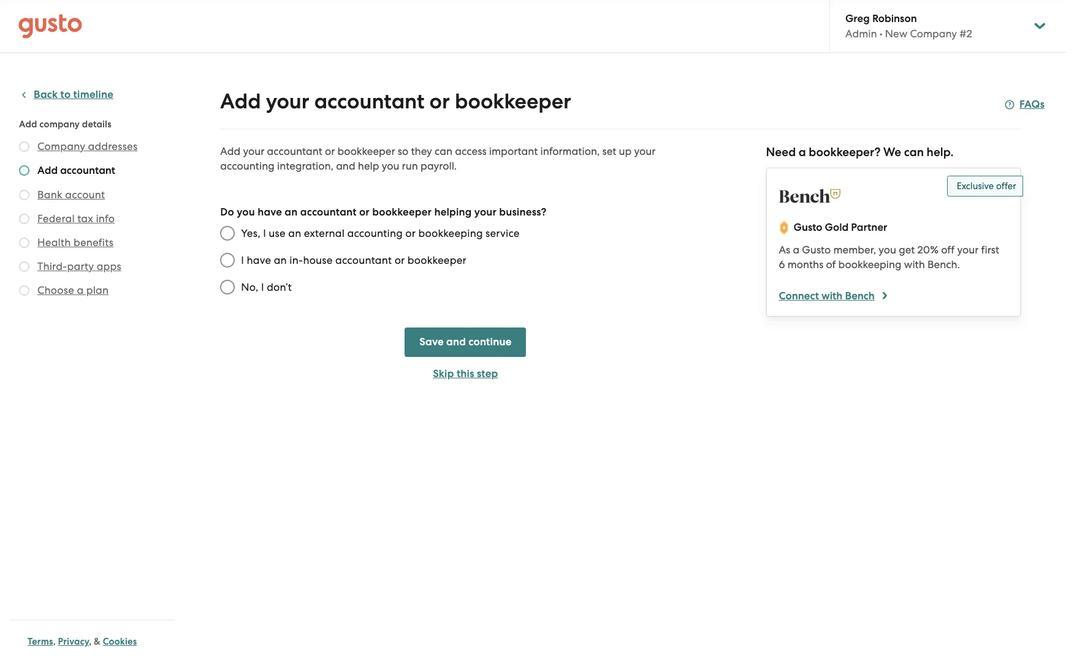 Task type: locate. For each thing, give the bounding box(es) containing it.
accounting up do
[[220, 160, 275, 172]]

up
[[619, 145, 632, 158]]

can right we on the top of the page
[[904, 145, 924, 159]]

1 vertical spatial gusto
[[802, 244, 831, 256]]

bookkeeping
[[418, 227, 483, 240], [838, 259, 902, 271]]

bookkeeping down helping
[[418, 227, 483, 240]]

external
[[304, 227, 345, 240]]

gusto gold partner
[[794, 221, 887, 234]]

2 vertical spatial you
[[879, 244, 896, 256]]

with down the get
[[904, 259, 925, 271]]

i left use
[[263, 227, 266, 240]]

company inside 'company addresses' button
[[37, 140, 85, 153]]

can up payroll.
[[435, 145, 453, 158]]

1 vertical spatial company
[[37, 140, 85, 153]]

0 vertical spatial with
[[904, 259, 925, 271]]

,
[[53, 637, 56, 648], [89, 637, 92, 648]]

accountant up "so"
[[314, 89, 425, 114]]

check image
[[19, 238, 29, 248], [19, 262, 29, 272], [19, 286, 29, 296]]

and left help
[[336, 160, 355, 172]]

choose a plan
[[37, 284, 109, 297]]

check image left federal
[[19, 214, 29, 224]]

terms link
[[28, 637, 53, 648]]

or up they
[[430, 89, 450, 114]]

i up no,
[[241, 254, 244, 267]]

have up use
[[258, 206, 282, 219]]

2 vertical spatial a
[[77, 284, 84, 297]]

benefits
[[74, 237, 114, 249]]

or down the yes, i use an external accounting or bookkeeping service
[[395, 254, 405, 267]]

1 horizontal spatial can
[[904, 145, 924, 159]]

0 horizontal spatial with
[[821, 290, 843, 303]]

check image
[[19, 142, 29, 152], [19, 166, 29, 176], [19, 190, 29, 200], [19, 214, 29, 224]]

1 can from the left
[[435, 145, 453, 158]]

plan
[[86, 284, 109, 297]]

3 check image from the top
[[19, 190, 29, 200]]

accountant
[[314, 89, 425, 114], [267, 145, 322, 158], [60, 164, 115, 177], [300, 206, 357, 219], [335, 254, 392, 267]]

check image for company
[[19, 142, 29, 152]]

information,
[[540, 145, 600, 158]]

1 horizontal spatial company
[[910, 28, 957, 40]]

use
[[269, 227, 286, 240]]

, left &
[[89, 637, 92, 648]]

bookkeeper up help
[[338, 145, 395, 158]]

check image down 'add company details'
[[19, 142, 29, 152]]

exclusive offer
[[957, 181, 1016, 192]]

0 vertical spatial check image
[[19, 238, 29, 248]]

1 check image from the top
[[19, 142, 29, 152]]

1 horizontal spatial ,
[[89, 637, 92, 648]]

with
[[904, 259, 925, 271], [821, 290, 843, 303]]

4 check image from the top
[[19, 214, 29, 224]]

2 vertical spatial i
[[261, 281, 264, 294]]

1 vertical spatial an
[[288, 227, 301, 240]]

add
[[220, 89, 261, 114], [19, 119, 37, 130], [220, 145, 240, 158], [37, 164, 58, 177]]

or
[[430, 89, 450, 114], [325, 145, 335, 158], [359, 206, 370, 219], [405, 227, 416, 240], [395, 254, 405, 267]]

0 vertical spatial an
[[285, 206, 298, 219]]

3 check image from the top
[[19, 286, 29, 296]]

accounting down do you have an accountant or bookkeeper helping your business? at the top of page
[[347, 227, 403, 240]]

0 horizontal spatial you
[[237, 206, 255, 219]]

set
[[602, 145, 616, 158]]

an right use
[[288, 227, 301, 240]]

no, i don't
[[241, 281, 292, 294]]

run
[[402, 160, 418, 172]]

0 vertical spatial bookkeeping
[[418, 227, 483, 240]]

bank
[[37, 189, 63, 201]]

2 check image from the top
[[19, 262, 29, 272]]

i have an in-house accountant or bookkeeper
[[241, 254, 466, 267]]

off
[[941, 244, 955, 256]]

can
[[435, 145, 453, 158], [904, 145, 924, 159]]

0 vertical spatial and
[[336, 160, 355, 172]]

an
[[285, 206, 298, 219], [288, 227, 301, 240], [274, 254, 287, 267]]

with left bench
[[821, 290, 843, 303]]

step
[[477, 368, 498, 381]]

accountant inside list
[[60, 164, 115, 177]]

help.
[[927, 145, 954, 159]]

bookkeeper
[[455, 89, 571, 114], [338, 145, 395, 158], [372, 206, 432, 219], [408, 254, 466, 267]]

check image for choose
[[19, 286, 29, 296]]

member,
[[833, 244, 876, 256]]

accountant down company addresses
[[60, 164, 115, 177]]

back to timeline
[[34, 88, 113, 101]]

your
[[266, 89, 309, 114], [243, 145, 264, 158], [634, 145, 656, 158], [474, 206, 497, 219], [957, 244, 979, 256]]

check image left third-
[[19, 262, 29, 272]]

1 vertical spatial a
[[793, 244, 800, 256]]

0 horizontal spatial can
[[435, 145, 453, 158]]

save and continue button
[[405, 328, 526, 357]]

skip
[[433, 368, 454, 381]]

and inside button
[[446, 336, 466, 349]]

, left privacy
[[53, 637, 56, 648]]

privacy link
[[58, 637, 89, 648]]

privacy
[[58, 637, 89, 648]]

1 horizontal spatial with
[[904, 259, 925, 271]]

1 check image from the top
[[19, 238, 29, 248]]

bank account
[[37, 189, 105, 201]]

gusto
[[794, 221, 822, 234], [802, 244, 831, 256]]

0 vertical spatial accounting
[[220, 160, 275, 172]]

cookies
[[103, 637, 137, 648]]

0 vertical spatial you
[[382, 160, 399, 172]]

party
[[67, 261, 94, 273]]

details
[[82, 119, 111, 130]]

a for need
[[799, 145, 806, 159]]

company inside greg robinson admin • new company #2
[[910, 28, 957, 40]]

addresses
[[88, 140, 138, 153]]

house
[[303, 254, 333, 267]]

1 horizontal spatial accounting
[[347, 227, 403, 240]]

add inside add your accountant or bookkeeper so they can access important information, set up your accounting integration, and help you run payroll.
[[220, 145, 240, 158]]

accountant up the integration,
[[267, 145, 322, 158]]

0 vertical spatial company
[[910, 28, 957, 40]]

and
[[336, 160, 355, 172], [446, 336, 466, 349]]

a inside button
[[77, 284, 84, 297]]

need
[[766, 145, 796, 159]]

integration,
[[277, 160, 333, 172]]

company addresses
[[37, 140, 138, 153]]

bookkeeper inside add your accountant or bookkeeper so they can access important information, set up your accounting integration, and help you run payroll.
[[338, 145, 395, 158]]

i for no,
[[261, 281, 264, 294]]

and inside add your accountant or bookkeeper so they can access important information, set up your accounting integration, and help you run payroll.
[[336, 160, 355, 172]]

i right no,
[[261, 281, 264, 294]]

a inside as a gusto member, you get 20% off your first 6 months of bookkeeping with bench.
[[793, 244, 800, 256]]

company addresses button
[[37, 139, 138, 154]]

an left in-
[[274, 254, 287, 267]]

1 vertical spatial and
[[446, 336, 466, 349]]

check image left add accountant
[[19, 166, 29, 176]]

1 vertical spatial you
[[237, 206, 255, 219]]

choose a plan button
[[37, 283, 109, 298]]

0 vertical spatial i
[[263, 227, 266, 240]]

add for add accountant
[[37, 164, 58, 177]]

you inside as a gusto member, you get 20% off your first 6 months of bookkeeping with bench.
[[879, 244, 896, 256]]

0 horizontal spatial ,
[[53, 637, 56, 648]]

company down company
[[37, 140, 85, 153]]

you left the get
[[879, 244, 896, 256]]

a left plan
[[77, 284, 84, 297]]

1 vertical spatial bookkeeping
[[838, 259, 902, 271]]

1 horizontal spatial and
[[446, 336, 466, 349]]

check image left health at left top
[[19, 238, 29, 248]]

an for external
[[288, 227, 301, 240]]

1 horizontal spatial you
[[382, 160, 399, 172]]

1 vertical spatial have
[[247, 254, 271, 267]]

partner
[[851, 221, 887, 234]]

skip this step
[[433, 368, 498, 381]]

check image left bank
[[19, 190, 29, 200]]

you right do
[[237, 206, 255, 219]]

1 horizontal spatial bookkeeping
[[838, 259, 902, 271]]

bookkeeper?
[[809, 145, 881, 159]]

you
[[382, 160, 399, 172], [237, 206, 255, 219], [879, 244, 896, 256]]

gusto up months at right top
[[802, 244, 831, 256]]

0 vertical spatial have
[[258, 206, 282, 219]]

1 vertical spatial check image
[[19, 262, 29, 272]]

a right need on the top of page
[[799, 145, 806, 159]]

0 horizontal spatial company
[[37, 140, 85, 153]]

1 vertical spatial with
[[821, 290, 843, 303]]

bookkeeping down member,
[[838, 259, 902, 271]]

payroll.
[[421, 160, 457, 172]]

health benefits button
[[37, 235, 114, 250]]

1 , from the left
[[53, 637, 56, 648]]

i
[[263, 227, 266, 240], [241, 254, 244, 267], [261, 281, 264, 294]]

do you have an accountant or bookkeeper helping your business?
[[220, 206, 547, 219]]

you down "so"
[[382, 160, 399, 172]]

check image left choose
[[19, 286, 29, 296]]

robinson
[[872, 12, 917, 25]]

connect
[[779, 290, 819, 303]]

add your accountant or bookkeeper so they can access important information, set up your accounting integration, and help you run payroll.
[[220, 145, 656, 172]]

6
[[779, 259, 785, 271]]

i for yes,
[[263, 227, 266, 240]]

have up no, i don't
[[247, 254, 271, 267]]

a
[[799, 145, 806, 159], [793, 244, 800, 256], [77, 284, 84, 297]]

they
[[411, 145, 432, 158]]

with inside as a gusto member, you get 20% off your first 6 months of bookkeeping with bench.
[[904, 259, 925, 271]]

check image for third-
[[19, 262, 29, 272]]

as
[[779, 244, 790, 256]]

an up use
[[285, 206, 298, 219]]

2 horizontal spatial you
[[879, 244, 896, 256]]

0 horizontal spatial and
[[336, 160, 355, 172]]

2 vertical spatial check image
[[19, 286, 29, 296]]

or up the integration,
[[325, 145, 335, 158]]

company left #2
[[910, 28, 957, 40]]

0 vertical spatial gusto
[[794, 221, 822, 234]]

and right save
[[446, 336, 466, 349]]

accounting
[[220, 160, 275, 172], [347, 227, 403, 240]]

bench.
[[927, 259, 960, 271]]

add your accountant or bookkeeper
[[220, 89, 571, 114]]

0 horizontal spatial accounting
[[220, 160, 275, 172]]

2 check image from the top
[[19, 166, 29, 176]]

connect with bench
[[779, 290, 875, 303]]

a right as
[[793, 244, 800, 256]]

gusto right the gold badge icon
[[794, 221, 822, 234]]

third-
[[37, 261, 67, 273]]

as a gusto member, you get 20% off your first 6 months of bookkeeping with bench.
[[779, 244, 999, 271]]

continue
[[469, 336, 512, 349]]

need a bookkeeper? we can help.
[[766, 145, 954, 159]]

business?
[[499, 206, 547, 219]]

an for accountant
[[285, 206, 298, 219]]

add inside list
[[37, 164, 58, 177]]

or up the yes, i use an external accounting or bookkeeping service
[[359, 206, 370, 219]]

0 vertical spatial a
[[799, 145, 806, 159]]



Task type: vqa. For each thing, say whether or not it's contained in the screenshot.
the & associated with earn
no



Task type: describe. For each thing, give the bounding box(es) containing it.
#2
[[960, 28, 972, 40]]

accountant inside add your accountant or bookkeeper so they can access important information, set up your accounting integration, and help you run payroll.
[[267, 145, 322, 158]]

No, I don't radio
[[214, 274, 241, 301]]

bench
[[845, 290, 875, 303]]

1 vertical spatial i
[[241, 254, 244, 267]]

federal
[[37, 213, 75, 225]]

health
[[37, 237, 71, 249]]

of
[[826, 259, 836, 271]]

important
[[489, 145, 538, 158]]

we
[[883, 145, 901, 159]]

apps
[[97, 261, 121, 273]]

save and continue
[[419, 336, 512, 349]]

bank account button
[[37, 188, 105, 202]]

I have an in-house accountant or bookkeeper radio
[[214, 247, 241, 274]]

service
[[486, 227, 520, 240]]

0 horizontal spatial bookkeeping
[[418, 227, 483, 240]]

helping
[[434, 206, 472, 219]]

check image for federal
[[19, 214, 29, 224]]

timeline
[[73, 88, 113, 101]]

bookkeeper up important
[[455, 89, 571, 114]]

federal tax info button
[[37, 212, 115, 226]]

20%
[[917, 244, 939, 256]]

you inside add your accountant or bookkeeper so they can access important information, set up your accounting integration, and help you run payroll.
[[382, 160, 399, 172]]

add for add company details
[[19, 119, 37, 130]]

greg robinson admin • new company #2
[[845, 12, 972, 40]]

company
[[39, 119, 80, 130]]

Yes, I use an external accounting or bookkeeping service radio
[[214, 220, 241, 247]]

2 vertical spatial an
[[274, 254, 287, 267]]

add for add your accountant or bookkeeper
[[220, 89, 261, 114]]

choose
[[37, 284, 74, 297]]

third-party apps button
[[37, 259, 121, 274]]

a for choose
[[77, 284, 84, 297]]

add accountant
[[37, 164, 115, 177]]

bookkeeping inside as a gusto member, you get 20% off your first 6 months of bookkeeping with bench.
[[838, 259, 902, 271]]

faqs button
[[1005, 97, 1045, 112]]

greg
[[845, 12, 870, 25]]

gusto inside as a gusto member, you get 20% off your first 6 months of bookkeeping with bench.
[[802, 244, 831, 256]]

in-
[[290, 254, 303, 267]]

add accountant list
[[19, 139, 170, 300]]

don't
[[267, 281, 292, 294]]

your inside as a gusto member, you get 20% off your first 6 months of bookkeeping with bench.
[[957, 244, 979, 256]]

access
[[455, 145, 487, 158]]

a for as
[[793, 244, 800, 256]]

check image for health
[[19, 238, 29, 248]]

•
[[880, 28, 883, 40]]

no,
[[241, 281, 258, 294]]

add for add your accountant or bookkeeper so they can access important information, set up your accounting integration, and help you run payroll.
[[220, 145, 240, 158]]

account
[[65, 189, 105, 201]]

admin
[[845, 28, 877, 40]]

this
[[457, 368, 474, 381]]

2 , from the left
[[89, 637, 92, 648]]

save
[[419, 336, 444, 349]]

terms , privacy , & cookies
[[28, 637, 137, 648]]

first
[[981, 244, 999, 256]]

new
[[885, 28, 907, 40]]

months
[[788, 259, 824, 271]]

check image for bank
[[19, 190, 29, 200]]

can inside add your accountant or bookkeeper so they can access important information, set up your accounting integration, and help you run payroll.
[[435, 145, 453, 158]]

2 can from the left
[[904, 145, 924, 159]]

help
[[358, 160, 379, 172]]

tax
[[77, 213, 93, 225]]

skip this step button
[[405, 367, 526, 382]]

cookies button
[[103, 635, 137, 650]]

accountant up external
[[300, 206, 357, 219]]

back
[[34, 88, 58, 101]]

or down do you have an accountant or bookkeeper helping your business? at the top of page
[[405, 227, 416, 240]]

federal tax info
[[37, 213, 115, 225]]

third-party apps
[[37, 261, 121, 273]]

yes, i use an external accounting or bookkeeping service
[[241, 227, 520, 240]]

accountant down the yes, i use an external accounting or bookkeeping service
[[335, 254, 392, 267]]

bookkeeper up the yes, i use an external accounting or bookkeeping service
[[372, 206, 432, 219]]

health benefits
[[37, 237, 114, 249]]

gold
[[825, 221, 849, 234]]

add company details
[[19, 119, 111, 130]]

back to timeline button
[[19, 88, 113, 102]]

gold badge image
[[779, 221, 789, 235]]

bookkeeper down helping
[[408, 254, 466, 267]]

faqs
[[1020, 98, 1045, 111]]

or inside add your accountant or bookkeeper so they can access important information, set up your accounting integration, and help you run payroll.
[[325, 145, 335, 158]]

exclusive
[[957, 181, 994, 192]]

1 vertical spatial accounting
[[347, 227, 403, 240]]

accounting inside add your accountant or bookkeeper so they can access important information, set up your accounting integration, and help you run payroll.
[[220, 160, 275, 172]]

home image
[[18, 14, 82, 38]]

so
[[398, 145, 408, 158]]

info
[[96, 213, 115, 225]]

get
[[899, 244, 915, 256]]

offer
[[996, 181, 1016, 192]]

&
[[94, 637, 101, 648]]



